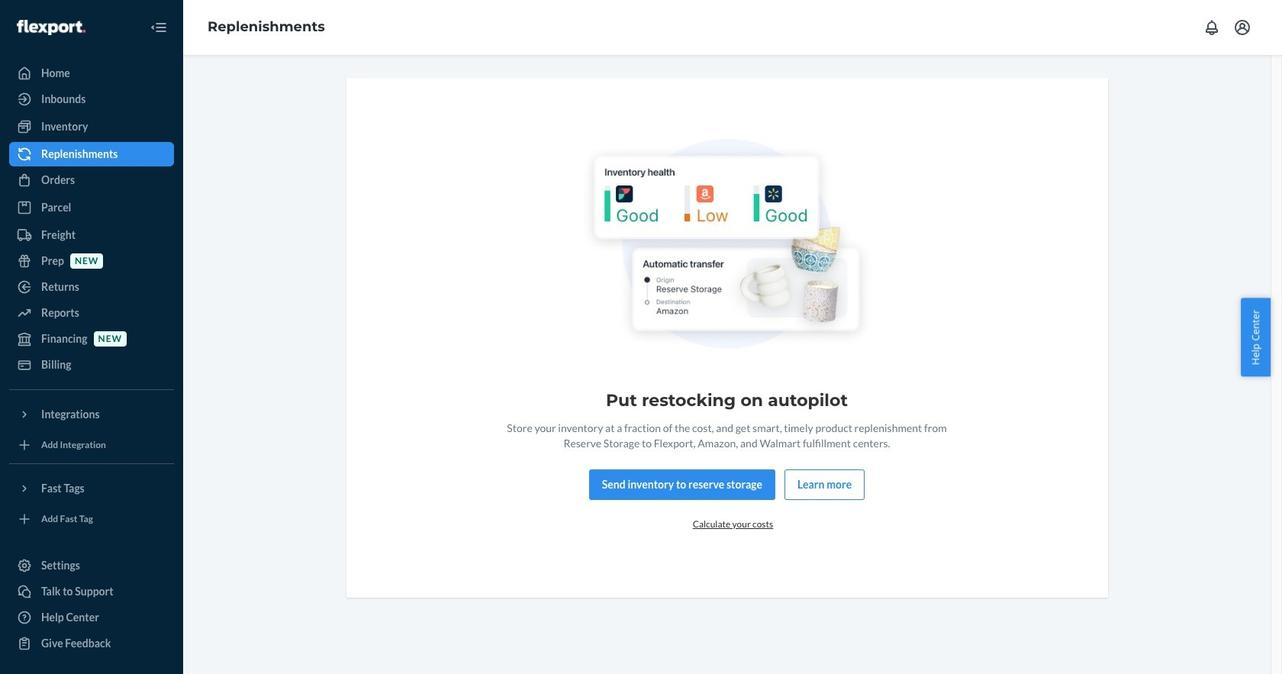 Task type: describe. For each thing, give the bounding box(es) containing it.
open account menu image
[[1234, 18, 1252, 37]]

close navigation image
[[150, 18, 168, 37]]



Task type: vqa. For each thing, say whether or not it's contained in the screenshot.
Ecom Fulfillment Storage Fees TAB
no



Task type: locate. For each thing, give the bounding box(es) containing it.
empty list image
[[580, 139, 875, 355]]

open notifications image
[[1203, 18, 1222, 37]]

flexport logo image
[[17, 20, 85, 35]]



